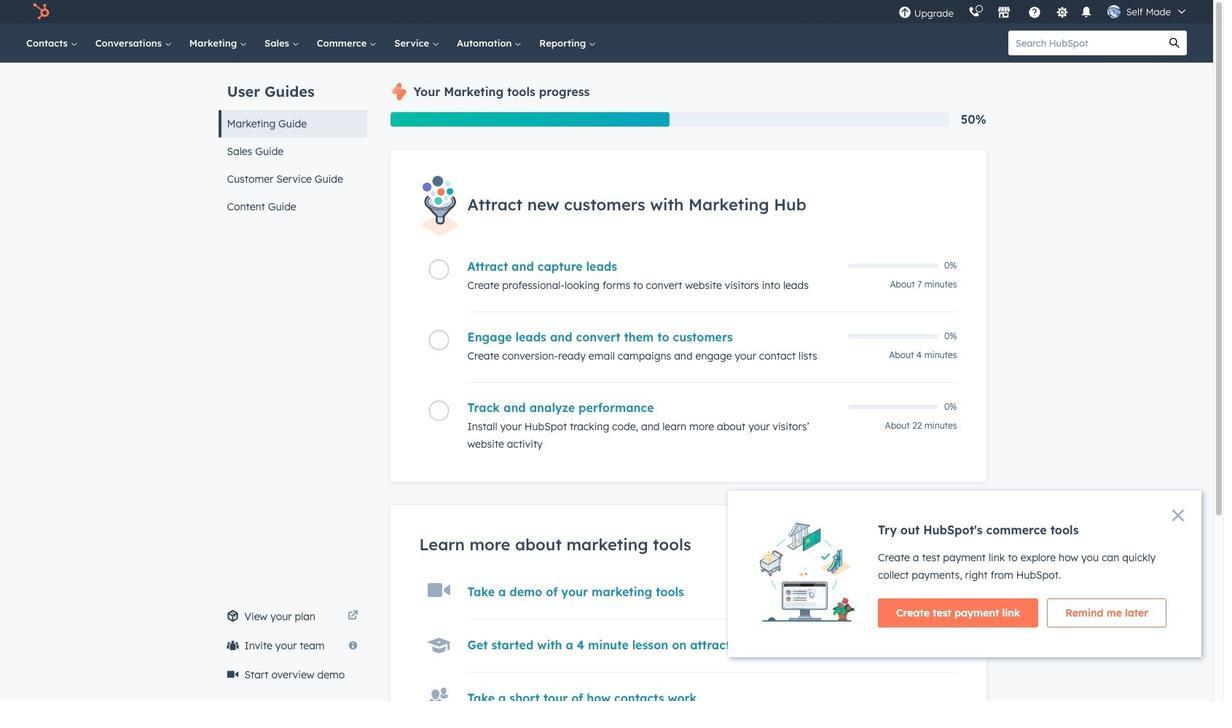 Task type: locate. For each thing, give the bounding box(es) containing it.
menu
[[891, 0, 1196, 23]]

1 link opens in a new window image from the top
[[348, 608, 358, 626]]

link opens in a new window image
[[348, 608, 358, 626], [348, 611, 358, 622]]

Search HubSpot search field
[[1008, 31, 1162, 55]]

progress bar
[[390, 112, 670, 127]]

ruby anderson image
[[1107, 5, 1120, 18]]



Task type: describe. For each thing, give the bounding box(es) containing it.
marketplaces image
[[997, 7, 1010, 20]]

2 link opens in a new window image from the top
[[348, 611, 358, 622]]

close image
[[1172, 510, 1184, 522]]

user guides element
[[218, 63, 367, 221]]



Task type: vqa. For each thing, say whether or not it's contained in the screenshot.
"progress bar"
yes



